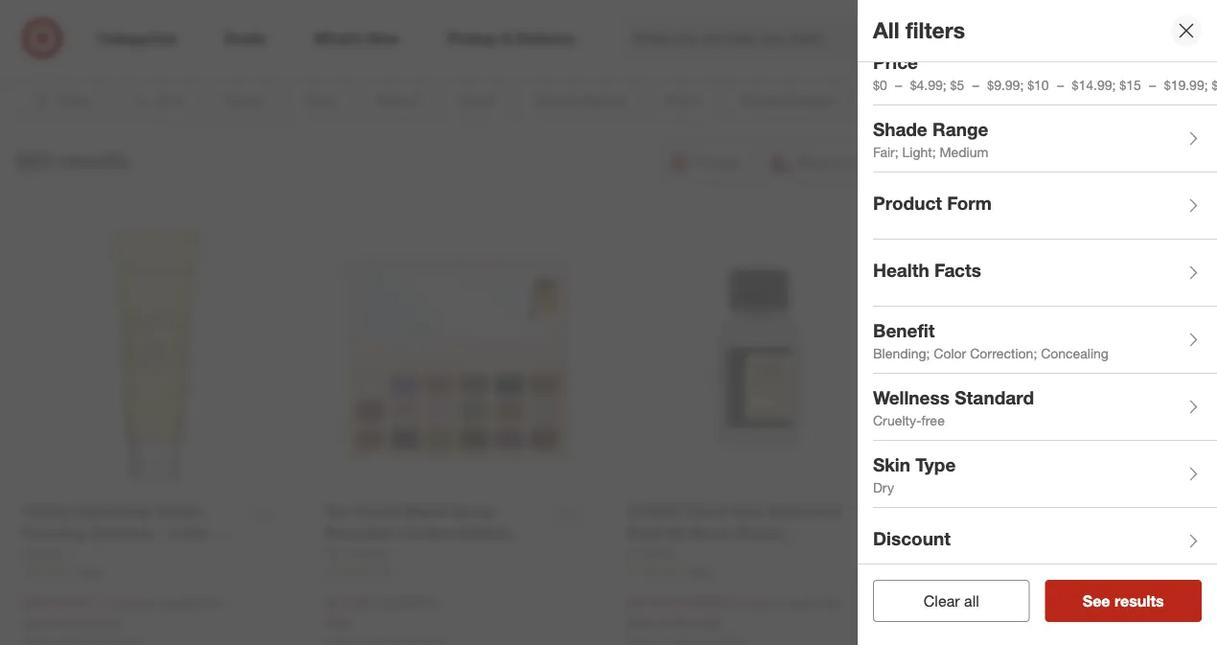 Task type: locate. For each thing, give the bounding box(es) containing it.
2 ) from the left
[[776, 595, 779, 612]]

2 ( from the left
[[668, 595, 672, 612]]

0 vertical spatial results
[[58, 147, 129, 174]]

0 horizontal spatial )
[[150, 595, 154, 612]]

fair;
[[873, 143, 899, 160]]

ends inside $24.00 ( $5.71 /ounce ) reg $30.00 sale ends today
[[52, 615, 82, 632]]

)
[[150, 595, 154, 612], [776, 595, 779, 612]]

sale inside $24.00 ( $5.71 /ounce ) reg $30.00 sale ends today
[[23, 615, 49, 632]]

$27.00
[[325, 593, 371, 612]]

1 horizontal spatial (
[[668, 595, 672, 612]]

ends down $5.89
[[657, 615, 687, 632]]

) down 1997 link
[[776, 595, 779, 612]]

0 horizontal spatial ends
[[52, 615, 82, 632]]

584 results
[[15, 147, 129, 174]]

$
[[1212, 76, 1217, 93]]

1 horizontal spatial today
[[691, 615, 724, 632]]

0 horizontal spatial reg
[[158, 595, 177, 612]]

results right the "584"
[[58, 147, 129, 174]]

ends inside $5.95 ( $5.89 /fluid ounce ) reg $8.50 sale ends today
[[657, 615, 687, 632]]

$9.99;
[[987, 76, 1024, 93]]

today inside $5.95 ( $5.89 /fluid ounce ) reg $8.50 sale ends today
[[691, 615, 724, 632]]

1 horizontal spatial )
[[776, 595, 779, 612]]

see results button
[[1045, 580, 1202, 622]]

today down $8.40 at the bottom of the page
[[993, 616, 1027, 633]]

facts
[[934, 259, 981, 281]]

584
[[15, 147, 52, 174]]

$5.71
[[76, 595, 109, 612]]

today
[[86, 615, 120, 632], [691, 615, 724, 632], [993, 616, 1027, 633]]

0 horizontal spatial today
[[86, 615, 120, 632]]

sale inside $27.00 reg $54.00 sale
[[325, 615, 351, 632]]

ends inside the $3.50 - $8.40 sale ends today
[[960, 616, 989, 633]]

$3.50 - $8.40 sale ends today
[[930, 594, 1027, 633]]

results for see results
[[1115, 591, 1164, 610]]

correction;
[[970, 344, 1037, 361]]

shade range fair; light; medium
[[873, 118, 989, 160]]

9227 link
[[930, 565, 1195, 581]]

range
[[932, 118, 988, 141]]

1 ) from the left
[[150, 595, 154, 612]]

ends down -
[[960, 616, 989, 633]]

( right the $5.95
[[668, 595, 672, 612]]

results inside button
[[1115, 591, 1164, 610]]

1 horizontal spatial ends
[[657, 615, 687, 632]]

sale down $24.00
[[23, 615, 49, 632]]

$0
[[873, 76, 887, 93]]

2 reg from the left
[[375, 595, 394, 612]]

see
[[1083, 591, 1110, 610]]

( for $5.95
[[668, 595, 672, 612]]

discount
[[873, 528, 951, 550]]

2 horizontal spatial reg
[[783, 595, 802, 612]]

ends down $24.00
[[52, 615, 82, 632]]

(
[[72, 595, 76, 612], [668, 595, 672, 612]]

6
[[384, 565, 391, 579]]

sale
[[23, 615, 49, 632], [325, 615, 351, 632], [627, 615, 654, 632], [930, 616, 956, 633]]

sale down the $5.95
[[627, 615, 654, 632]]

color
[[934, 344, 966, 361]]

see results
[[1083, 591, 1164, 610]]

ends
[[52, 615, 82, 632], [657, 615, 687, 632], [960, 616, 989, 633]]

sale inside the $3.50 - $8.40 sale ends today
[[930, 616, 956, 633]]

reg
[[158, 595, 177, 612], [375, 595, 394, 612], [783, 595, 802, 612]]

1 vertical spatial results
[[1115, 591, 1164, 610]]

$3.50
[[930, 594, 967, 613]]

3 reg from the left
[[783, 595, 802, 612]]

sale down $27.00
[[325, 615, 351, 632]]

standard
[[955, 387, 1034, 409]]

free
[[922, 412, 945, 428]]

$27.00 reg $54.00 sale
[[325, 593, 438, 632]]

wellness
[[873, 387, 950, 409]]

today down /fluid at the bottom right of page
[[691, 615, 724, 632]]

sponsored
[[1127, 46, 1184, 60]]

2 horizontal spatial today
[[993, 616, 1027, 633]]

2 horizontal spatial ends
[[960, 616, 989, 633]]

skin type dry
[[873, 454, 956, 495]]

today down $5.71 in the bottom left of the page
[[86, 615, 120, 632]]

( right $24.00
[[72, 595, 76, 612]]

$14.99;
[[1072, 76, 1116, 93]]

medium
[[940, 143, 989, 160]]

) inside $5.95 ( $5.89 /fluid ounce ) reg $8.50 sale ends today
[[776, 595, 779, 612]]

results right the see
[[1115, 591, 1164, 610]]

0 horizontal spatial results
[[58, 147, 129, 174]]

clear all
[[924, 591, 979, 610]]

filters
[[906, 17, 965, 44]]

reg left $8.50
[[783, 595, 802, 612]]

sale inside $5.95 ( $5.89 /fluid ounce ) reg $8.50 sale ends today
[[627, 615, 654, 632]]

$8.40
[[982, 594, 1019, 613]]

reg inside $5.95 ( $5.89 /fluid ounce ) reg $8.50 sale ends today
[[783, 595, 802, 612]]

results
[[58, 147, 129, 174], [1115, 591, 1164, 610]]

$5.95
[[627, 593, 665, 612]]

1 ( from the left
[[72, 595, 76, 612]]

$4.99;
[[910, 76, 947, 93]]

health facts button
[[873, 240, 1217, 307]]

$10
[[1028, 76, 1049, 93]]

price $0  –  $4.99; $5  –  $9.99; $10  –  $14.99; $15  –  $19.99; $
[[873, 51, 1217, 93]]

reg down 6
[[375, 595, 394, 612]]

sale down $3.50
[[930, 616, 956, 633]]

( inside $5.95 ( $5.89 /fluid ounce ) reg $8.50 sale ends today
[[668, 595, 672, 612]]

0 horizontal spatial (
[[72, 595, 76, 612]]

) down 865 link
[[150, 595, 154, 612]]

( inside $24.00 ( $5.71 /ounce ) reg $30.00 sale ends today
[[72, 595, 76, 612]]

1 horizontal spatial reg
[[375, 595, 394, 612]]

today inside the $3.50 - $8.40 sale ends today
[[993, 616, 1027, 633]]

1 horizontal spatial results
[[1115, 591, 1164, 610]]

light;
[[902, 143, 936, 160]]

1 reg from the left
[[158, 595, 177, 612]]

$54.00
[[398, 595, 438, 612]]

reg down 865 link
[[158, 595, 177, 612]]



Task type: vqa. For each thing, say whether or not it's contained in the screenshot.


Task type: describe. For each thing, give the bounding box(es) containing it.
) inside $24.00 ( $5.71 /ounce ) reg $30.00 sale ends today
[[150, 595, 154, 612]]

-
[[971, 594, 977, 613]]

7 link
[[1156, 17, 1198, 59]]

6 link
[[325, 564, 589, 580]]

1997 link
[[627, 564, 891, 580]]

reg inside $27.00 reg $54.00 sale
[[375, 595, 394, 612]]

skin
[[873, 454, 910, 476]]

all
[[873, 17, 900, 44]]

1997
[[687, 565, 712, 579]]

/ounce
[[109, 595, 150, 612]]

blending;
[[873, 344, 930, 361]]

results for 584 results
[[58, 147, 129, 174]]

ounce
[[738, 595, 776, 612]]

clear all button
[[873, 580, 1030, 622]]

type
[[916, 454, 956, 476]]

form
[[947, 192, 992, 214]]

search
[[961, 31, 1007, 49]]

$19.99;
[[1164, 76, 1208, 93]]

865
[[82, 565, 101, 579]]

product
[[873, 192, 942, 214]]

all filters
[[873, 17, 965, 44]]

$5.89
[[672, 595, 705, 612]]

$5
[[950, 76, 964, 93]]

What can we help you find? suggestions appear below search field
[[622, 17, 975, 59]]

7
[[1185, 20, 1190, 32]]

$5.95 ( $5.89 /fluid ounce ) reg $8.50 sale ends today
[[627, 593, 839, 632]]

discount button
[[873, 508, 1217, 575]]

9227
[[989, 566, 1015, 580]]

benefit blending; color correction; concealing
[[873, 320, 1109, 361]]

dry
[[873, 479, 894, 495]]

$30.00
[[181, 595, 221, 612]]

$8.50
[[806, 595, 839, 612]]

price
[[873, 51, 918, 73]]

( for $24.00
[[72, 595, 76, 612]]

$15
[[1120, 76, 1141, 93]]

$24.00
[[23, 593, 68, 612]]

all
[[964, 591, 979, 610]]

benefit
[[873, 320, 935, 342]]

concealing
[[1041, 344, 1109, 361]]

/fluid
[[705, 595, 735, 612]]

shade
[[873, 118, 927, 141]]

product form button
[[873, 173, 1217, 240]]

cruelty-
[[873, 412, 922, 428]]

all filters dialog
[[858, 0, 1217, 645]]

advertisement region
[[34, 0, 1184, 45]]

reg inside $24.00 ( $5.71 /ounce ) reg $30.00 sale ends today
[[158, 595, 177, 612]]

clear
[[924, 591, 960, 610]]

health
[[873, 259, 929, 281]]

product form
[[873, 192, 992, 214]]

865 link
[[23, 564, 287, 580]]

wellness standard cruelty-free
[[873, 387, 1034, 428]]

health facts
[[873, 259, 981, 281]]

$24.00 ( $5.71 /ounce ) reg $30.00 sale ends today
[[23, 593, 221, 632]]

today inside $24.00 ( $5.71 /ounce ) reg $30.00 sale ends today
[[86, 615, 120, 632]]

search button
[[961, 17, 1007, 63]]



